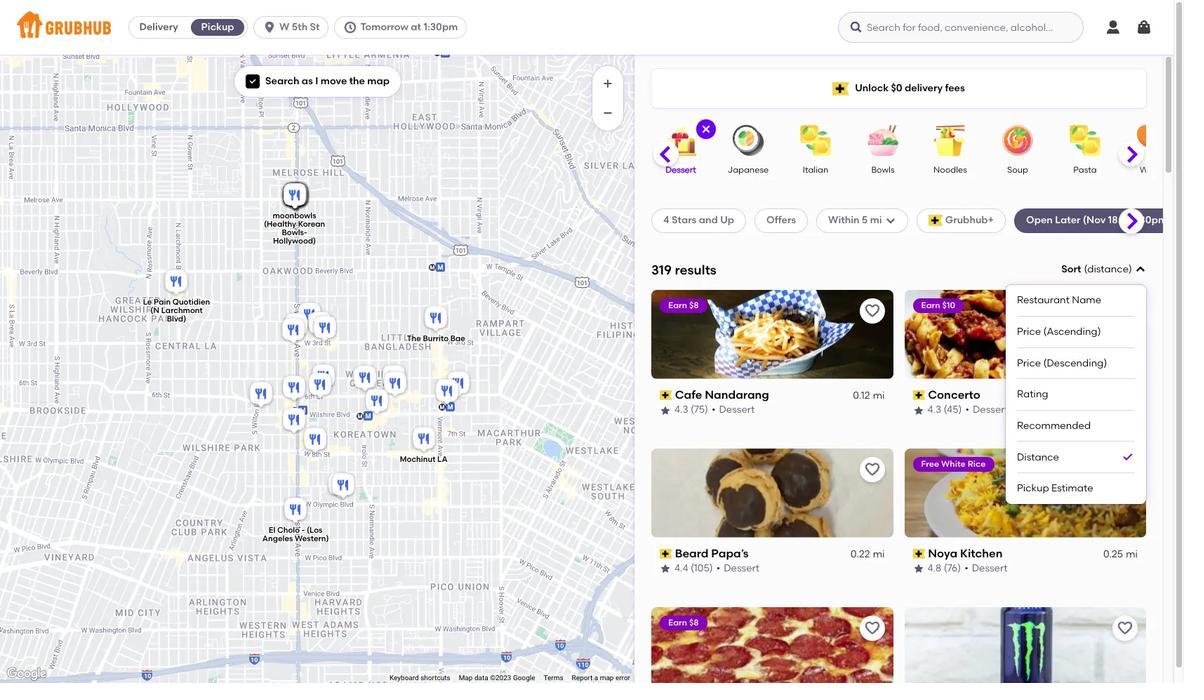 Task type: locate. For each thing, give the bounding box(es) containing it.
anju house image
[[296, 300, 324, 331]]

(105)
[[691, 563, 713, 575]]

Search for food, convenience, alcohol... search field
[[839, 12, 1084, 43]]

5
[[862, 214, 868, 226]]

earn
[[669, 300, 688, 310], [922, 300, 941, 310], [669, 618, 688, 628]]

0.25
[[1104, 548, 1124, 560]]

4.3 down cafe
[[675, 404, 689, 416]]

1 vertical spatial at
[[1121, 214, 1131, 226]]

0.22 mi
[[851, 548, 885, 560]]

4.3 (75)
[[675, 404, 709, 416]]

• for noya kitchen
[[965, 563, 969, 575]]

save this restaurant button for fat tomato pizza logo
[[860, 616, 885, 641]]

price for price (descending)
[[1018, 357, 1042, 369]]

price down restaurant
[[1018, 326, 1042, 338]]

save this restaurant image
[[864, 303, 881, 319], [1117, 303, 1134, 319], [1117, 620, 1134, 637]]

save this restaurant button for the cafe nandarang logo
[[860, 298, 885, 324]]

save this restaurant button
[[860, 298, 885, 324], [1113, 298, 1138, 324], [860, 457, 885, 482], [1113, 457, 1138, 482], [860, 616, 885, 641], [1113, 616, 1138, 641]]

subscription pass image left noya
[[913, 549, 926, 559]]

0 horizontal spatial svg image
[[344, 20, 358, 34]]

price up rating
[[1018, 357, 1042, 369]]

$8 down 4.4 (105)
[[690, 618, 699, 628]]

1 horizontal spatial map
[[600, 674, 614, 682]]

el cholo - (los angeles western)
[[263, 525, 329, 543]]

list box containing restaurant name
[[1018, 285, 1136, 504]]

mi right 0.12
[[873, 390, 885, 402]]

1 $8 from the top
[[690, 300, 699, 310]]

hollywood)
[[273, 236, 316, 246]]

dessert for noya kitchen
[[972, 563, 1008, 575]]

japanese
[[728, 165, 769, 175]]

0 vertical spatial subscription pass image
[[913, 391, 926, 400]]

list box
[[1018, 285, 1136, 504]]

1 horizontal spatial pickup
[[1018, 483, 1050, 495]]

save this restaurant button for noya kitchen logo on the bottom of the page
[[1113, 457, 1138, 482]]

1 horizontal spatial 4.3
[[928, 404, 942, 416]]

svg image
[[344, 20, 358, 34], [850, 20, 864, 34], [1136, 264, 1147, 275]]

0 horizontal spatial pickup
[[201, 21, 234, 33]]

4
[[664, 214, 670, 226]]

save this restaurant image for (45)
[[1117, 303, 1134, 319]]

0 vertical spatial at
[[411, 21, 421, 33]]

dessert down papa's
[[724, 563, 760, 575]]

soup image
[[994, 125, 1043, 156]]

map right a
[[600, 674, 614, 682]]

bowls image
[[859, 125, 908, 156]]

1 vertical spatial subscription pass image
[[660, 549, 673, 559]]

2 price from the top
[[1018, 357, 1042, 369]]

google
[[513, 674, 535, 682]]

moonbowls
[[273, 211, 316, 220]]

moonbowls (healthy korean bowls-hollywood) image
[[281, 181, 309, 212]]

burrito
[[423, 334, 449, 343]]

italian
[[803, 165, 829, 175]]

grubhub plus flag logo image left unlock
[[833, 82, 850, 95]]

subscription pass image
[[913, 391, 926, 400], [660, 549, 673, 559]]

• dessert
[[712, 404, 755, 416], [966, 404, 1009, 416], [717, 563, 760, 575], [965, 563, 1008, 575]]

svg image up unlock
[[850, 20, 864, 34]]

1 vertical spatial grubhub plus flag logo image
[[929, 215, 943, 226]]

1 vertical spatial pickup
[[1018, 483, 1050, 495]]

noya kitchen logo image
[[905, 449, 1147, 538]]

search as i move the map
[[265, 75, 390, 87]]

report a map error link
[[572, 674, 631, 682]]

grubhub plus flag logo image
[[833, 82, 850, 95], [929, 215, 943, 226]]

©2023
[[490, 674, 512, 682]]

up
[[721, 214, 735, 226]]

google image
[[4, 665, 50, 683]]

star icon image
[[660, 405, 671, 416], [913, 405, 925, 416], [660, 564, 671, 575], [913, 564, 925, 575]]

le pain quotidien (n larchmont blvd)
[[143, 298, 210, 324]]

save this restaurant image for (75)
[[864, 303, 881, 319]]

pickup
[[201, 21, 234, 33], [1018, 483, 1050, 495]]

grubhub plus flag logo image for unlock $0 delivery fees
[[833, 82, 850, 95]]

earn $8
[[669, 300, 699, 310], [669, 618, 699, 628]]

noodles
[[934, 165, 968, 175]]

star icon image left 4.4 on the right bottom
[[660, 564, 671, 575]]

sweet rose creamery image
[[281, 181, 309, 212]]

shortcuts
[[421, 674, 451, 682]]

dessert down kitchen
[[972, 563, 1008, 575]]

italian image
[[791, 125, 841, 156]]

pickup estimate
[[1018, 483, 1094, 495]]

4.3 left (45)
[[928, 404, 942, 416]]

subscription pass image left concerto
[[913, 391, 926, 400]]

price (descending)
[[1018, 357, 1108, 369]]

0 vertical spatial subscription pass image
[[660, 391, 673, 400]]

toe bang cafe image
[[380, 363, 408, 394]]

1 earn $8 from the top
[[669, 300, 699, 310]]

0 vertical spatial price
[[1018, 326, 1042, 338]]

at right '18'
[[1121, 214, 1131, 226]]

earn $8 down 4.4 on the right bottom
[[669, 618, 699, 628]]

None field
[[1006, 263, 1147, 504]]

0 vertical spatial pickup
[[201, 21, 234, 33]]

2 earn $8 from the top
[[669, 618, 699, 628]]

brady's bakery image
[[282, 181, 310, 212]]

angeles
[[263, 534, 293, 543]]

noya kitchen image
[[311, 314, 339, 344]]

• down beard papa's
[[717, 563, 721, 575]]

0 horizontal spatial grubhub plus flag logo image
[[833, 82, 850, 95]]

mi right 0.22
[[873, 548, 885, 560]]

japanese image
[[724, 125, 773, 156]]

bowls-
[[282, 228, 307, 237]]

(75)
[[691, 404, 709, 416]]

earn $8 down '319 results'
[[669, 300, 699, 310]]

dessert down dessert image
[[666, 165, 697, 175]]

wings
[[1141, 165, 1166, 175]]

mi for noya kitchen
[[1127, 548, 1138, 560]]

319
[[652, 262, 672, 278]]

1 horizontal spatial grubhub plus flag logo image
[[929, 215, 943, 226]]

save this restaurant image
[[864, 461, 881, 478], [1117, 461, 1134, 478], [864, 620, 881, 637]]

1 vertical spatial price
[[1018, 357, 1042, 369]]

mi right "5"
[[871, 214, 882, 226]]

$8 for the cafe nandarang logo
[[690, 300, 699, 310]]

dessert down concerto link
[[973, 404, 1009, 416]]

2 $8 from the top
[[690, 618, 699, 628]]

w
[[280, 21, 290, 33]]

subscription pass image
[[660, 391, 673, 400], [913, 549, 926, 559]]

grubhub+
[[946, 214, 994, 226]]

fatamorgana gelato image
[[281, 181, 309, 212]]

pasta image
[[1061, 125, 1110, 156]]

earn $8 for fat tomato pizza logo
[[669, 618, 699, 628]]

1 4.3 from the left
[[675, 404, 689, 416]]

earn for 4.3 (75)
[[669, 300, 688, 310]]

map right the
[[368, 75, 390, 87]]

price (ascending)
[[1018, 326, 1102, 338]]

svg image
[[1105, 19, 1122, 36], [1136, 19, 1153, 36], [263, 20, 277, 34], [249, 77, 257, 86], [701, 124, 712, 135], [885, 215, 897, 226]]

a
[[595, 674, 598, 682]]

pickup for pickup
[[201, 21, 234, 33]]

0 vertical spatial grubhub plus flag logo image
[[833, 82, 850, 95]]

• dessert down papa's
[[717, 563, 760, 575]]

at left 1:30pm
[[411, 21, 421, 33]]

name
[[1073, 294, 1102, 306]]

0 vertical spatial earn $8
[[669, 300, 699, 310]]

rice
[[968, 459, 986, 469]]

2 4.3 from the left
[[928, 404, 942, 416]]

dessert down nandarang
[[720, 404, 755, 416]]

$8 down results
[[690, 300, 699, 310]]

dessert image
[[657, 125, 706, 156]]

0 horizontal spatial map
[[368, 75, 390, 87]]

0 horizontal spatial 4.3
[[675, 404, 689, 416]]

open
[[1027, 214, 1053, 226]]

319 results
[[652, 262, 717, 278]]

noya
[[929, 547, 958, 560]]

1 vertical spatial $8
[[690, 618, 699, 628]]

• right (76)
[[965, 563, 969, 575]]

1 horizontal spatial subscription pass image
[[913, 391, 926, 400]]

grubhub plus flag logo image left grubhub+
[[929, 215, 943, 226]]

earn $8 for the cafe nandarang logo
[[669, 300, 699, 310]]

0 horizontal spatial subscription pass image
[[660, 391, 673, 400]]

subscription pass image left beard
[[660, 549, 673, 559]]

4.3 (45)
[[928, 404, 962, 416]]

star icon image for noya kitchen
[[913, 564, 925, 575]]

star icon image left 4.3 (75)
[[660, 405, 671, 416]]

yogurtland image
[[433, 377, 461, 408]]

save this restaurant image for free white rice
[[1117, 461, 1134, 478]]

slurpin' ramen bar image
[[301, 425, 329, 456]]

star icon image left the 4.8 at the right bottom of the page
[[913, 564, 925, 575]]

later
[[1056, 214, 1081, 226]]

• right (75)
[[712, 404, 716, 416]]

the
[[349, 75, 365, 87]]

$8 for fat tomato pizza logo
[[690, 618, 699, 628]]

subscription pass image left cafe
[[660, 391, 673, 400]]

mochinut la image
[[410, 425, 438, 455]]

0 horizontal spatial at
[[411, 21, 421, 33]]

map
[[459, 674, 473, 682]]

boba story image
[[280, 406, 308, 436]]

0 horizontal spatial subscription pass image
[[660, 549, 673, 559]]

beard papa's
[[675, 547, 749, 560]]

7-star liquor & market logo image
[[905, 607, 1147, 683]]

0.22
[[851, 548, 871, 560]]

• dessert down nandarang
[[712, 404, 755, 416]]

5th
[[292, 21, 308, 33]]

house of birria image
[[282, 181, 310, 212]]

papa's
[[712, 547, 749, 560]]

wasabi japanese noodle house image
[[363, 387, 391, 418]]

fees
[[946, 82, 966, 94]]

lulubowls (hawaiian-inspired bowls- hollywood) image
[[282, 181, 310, 212]]

report a map error
[[572, 674, 631, 682]]

1 vertical spatial subscription pass image
[[913, 549, 926, 559]]

earn down '319 results'
[[669, 300, 688, 310]]

$0
[[892, 82, 903, 94]]

bevvy image
[[281, 181, 309, 212]]

search
[[265, 75, 299, 87]]

mochinut la
[[400, 455, 448, 464]]

nancy silverton's - nancy fancy gelato image
[[282, 181, 310, 212]]

price for price (ascending)
[[1018, 326, 1042, 338]]

i
[[316, 75, 318, 87]]

the burrito bae image
[[422, 304, 450, 335]]

beard papa's image
[[280, 373, 308, 404]]

1 price from the top
[[1018, 326, 1042, 338]]

0.12
[[853, 390, 871, 402]]

4.8 (76)
[[928, 563, 962, 575]]

18
[[1109, 214, 1119, 226]]

nandarang
[[705, 388, 770, 402]]

kitchen
[[961, 547, 1003, 560]]

svg image left tomorrow
[[344, 20, 358, 34]]

4.4 (105)
[[675, 563, 713, 575]]

mi right 0.25
[[1127, 548, 1138, 560]]

1 vertical spatial earn $8
[[669, 618, 699, 628]]

dream pops image
[[281, 181, 309, 212]]

svg image right )
[[1136, 264, 1147, 275]]

at
[[411, 21, 421, 33], [1121, 214, 1131, 226]]

el cholo - (los angeles western) image
[[282, 495, 310, 526]]

1 horizontal spatial subscription pass image
[[913, 549, 926, 559]]

distance option
[[1018, 442, 1136, 474]]

• dessert right (45)
[[966, 404, 1009, 416]]

estimate
[[1052, 483, 1094, 495]]

4.3
[[675, 404, 689, 416], [928, 404, 942, 416]]

-
[[302, 525, 305, 535]]

subscription pass image for concerto
[[913, 391, 926, 400]]

0.12 mi
[[853, 390, 885, 402]]

earn left $10
[[922, 300, 941, 310]]

subscription pass image for beard papa's
[[660, 549, 673, 559]]

price
[[1018, 326, 1042, 338], [1018, 357, 1042, 369]]

• dessert down kitchen
[[965, 563, 1008, 575]]

map region
[[0, 0, 725, 683]]

•
[[712, 404, 716, 416], [966, 404, 970, 416], [717, 563, 721, 575], [965, 563, 969, 575]]

plus icon image
[[601, 77, 615, 91]]

dr. shica's bakery image
[[282, 181, 310, 212]]

distance
[[1088, 263, 1129, 275]]

pickup down distance
[[1018, 483, 1050, 495]]

pickup inside button
[[201, 21, 234, 33]]

move
[[321, 75, 347, 87]]

0 vertical spatial $8
[[690, 300, 699, 310]]

list box inside 'field'
[[1018, 285, 1136, 504]]

pickup right the delivery button
[[201, 21, 234, 33]]

subscription pass image inside concerto link
[[913, 391, 926, 400]]

terms link
[[544, 674, 564, 682]]



Task type: vqa. For each thing, say whether or not it's contained in the screenshot.
results
yes



Task type: describe. For each thing, give the bounding box(es) containing it.
1 horizontal spatial svg image
[[850, 20, 864, 34]]

• right (45)
[[966, 404, 970, 416]]

st
[[310, 21, 320, 33]]

rethink ice cream (lactose-free/tummy-friendly) image
[[282, 181, 310, 212]]

western)
[[295, 534, 329, 543]]

cafe nandarang
[[675, 388, 770, 402]]

map data ©2023 google
[[459, 674, 535, 682]]

delivery
[[139, 21, 178, 33]]

wings image
[[1129, 125, 1178, 156]]

pain
[[154, 298, 171, 307]]

svg image inside tomorrow at 1:30pm button
[[344, 20, 358, 34]]

• dessert for beard papa's
[[717, 563, 760, 575]]

recommended
[[1018, 420, 1091, 432]]

sort ( distance )
[[1062, 263, 1133, 275]]

(n
[[150, 306, 159, 315]]

earn down 4.4 on the right bottom
[[669, 618, 688, 628]]

the burrito bae
[[407, 334, 466, 343]]

desserts now image
[[282, 181, 310, 212]]

keyboard
[[390, 674, 419, 682]]

el
[[269, 525, 276, 535]]

svg image inside w 5th st button
[[263, 20, 277, 34]]

w 5th st button
[[254, 16, 335, 39]]

• for cafe nandarang
[[712, 404, 716, 416]]

concerto link
[[913, 388, 1138, 403]]

korean
[[298, 220, 325, 229]]

mi for cafe nandarang
[[873, 390, 885, 402]]

fat tomato pizza image
[[280, 316, 308, 347]]

soup
[[1008, 165, 1029, 175]]

sort
[[1062, 263, 1082, 275]]

main navigation navigation
[[0, 0, 1174, 55]]

cafe mak image
[[445, 369, 473, 400]]

the dolly llama image
[[282, 311, 310, 342]]

report
[[572, 674, 593, 682]]

keyboard shortcuts
[[390, 674, 451, 682]]

cafe nandarang logo image
[[652, 290, 894, 379]]

larchmont
[[161, 306, 203, 315]]

amandine patisserie cafe image
[[326, 470, 354, 501]]

noodles image
[[926, 125, 975, 156]]

(healthy
[[264, 220, 296, 229]]

save this restaurant button for concerto logo
[[1113, 298, 1138, 324]]

(45)
[[944, 404, 962, 416]]

offers
[[767, 214, 796, 226]]

beard
[[675, 547, 709, 560]]

cholo
[[277, 525, 300, 535]]

the
[[407, 334, 421, 343]]

subscription pass image for cafe nandarang
[[660, 391, 673, 400]]

keyboard shortcuts button
[[390, 674, 451, 683]]

bowls
[[872, 165, 895, 175]]

noya kitchen
[[929, 547, 1003, 560]]

beard papa's logo image
[[652, 449, 894, 538]]

minus icon image
[[601, 106, 615, 120]]

cafe
[[675, 388, 703, 402]]

distance
[[1018, 451, 1060, 463]]

error
[[616, 674, 631, 682]]

4 stars and up
[[664, 214, 735, 226]]

earn for 4.3 (45)
[[922, 300, 941, 310]]

(los
[[307, 525, 323, 535]]

crafted donuts image
[[247, 380, 275, 410]]

open later (nov 18 at 1:30pm)
[[1027, 214, 1172, 226]]

star icon image for beard papa's
[[660, 564, 671, 575]]

ben's fast food image
[[282, 181, 310, 212]]

namsan image
[[351, 363, 379, 394]]

7-star liquor & market image
[[306, 309, 334, 340]]

results
[[675, 262, 717, 278]]

and
[[699, 214, 718, 226]]

dessert for cafe nandarang
[[720, 404, 755, 416]]

star icon image left the 4.3 (45)
[[913, 405, 925, 416]]

• dessert for cafe nandarang
[[712, 404, 755, 416]]

at inside button
[[411, 21, 421, 33]]

within
[[829, 214, 860, 226]]

1 horizontal spatial at
[[1121, 214, 1131, 226]]

concerto logo image
[[905, 290, 1147, 379]]

delivery
[[905, 82, 943, 94]]

tomorrow at 1:30pm
[[361, 21, 458, 33]]

mi for beard papa's
[[873, 548, 885, 560]]

none field containing sort
[[1006, 263, 1147, 504]]

dessert for beard papa's
[[724, 563, 760, 575]]

1:30pm)
[[1134, 214, 1172, 226]]

boba time image
[[381, 369, 409, 400]]

1 vertical spatial map
[[600, 674, 614, 682]]

(ascending)
[[1044, 326, 1102, 338]]

free
[[922, 459, 940, 469]]

unlock
[[855, 82, 889, 94]]

moonbowls (healthy korean bowls- hollywood)
[[264, 211, 325, 246]]

(
[[1085, 263, 1088, 275]]

1:30pm
[[424, 21, 458, 33]]

le
[[143, 298, 152, 307]]

concerto image
[[306, 370, 334, 401]]

grubhub plus flag logo image for grubhub+
[[929, 215, 943, 226]]

check icon image
[[1122, 450, 1136, 464]]

fat tomato pizza logo image
[[652, 607, 894, 683]]

mochinut
[[400, 455, 436, 464]]

mumu bakery & cake image
[[329, 471, 357, 502]]

la
[[438, 455, 448, 464]]

save this restaurant image for earn $8
[[864, 620, 881, 637]]

earn $10
[[922, 300, 956, 310]]

pickup button
[[188, 16, 247, 39]]

pickup for pickup estimate
[[1018, 483, 1050, 495]]

restaurant name
[[1018, 294, 1102, 306]]

w 5th st
[[280, 21, 320, 33]]

stars
[[672, 214, 697, 226]]

4.3 for 4.3 (75)
[[675, 404, 689, 416]]

unlock $0 delivery fees
[[855, 82, 966, 94]]

as
[[302, 75, 313, 87]]

• dessert for noya kitchen
[[965, 563, 1008, 575]]

quotidien
[[173, 298, 210, 307]]

4.3 for 4.3 (45)
[[928, 404, 942, 416]]

• for beard papa's
[[717, 563, 721, 575]]

0.25 mi
[[1104, 548, 1138, 560]]

(76)
[[944, 563, 962, 575]]

cafe nandarang image
[[310, 362, 338, 393]]

(nov
[[1084, 214, 1106, 226]]

star icon image for cafe nandarang
[[660, 405, 671, 416]]

4.4
[[675, 563, 689, 575]]

free white rice
[[922, 459, 986, 469]]

data
[[475, 674, 489, 682]]

0 vertical spatial map
[[368, 75, 390, 87]]

le pain quotidien (n larchmont blvd) image
[[162, 267, 190, 298]]

tomorrow
[[361, 21, 409, 33]]

2 horizontal spatial svg image
[[1136, 264, 1147, 275]]

subscription pass image for noya kitchen
[[913, 549, 926, 559]]



